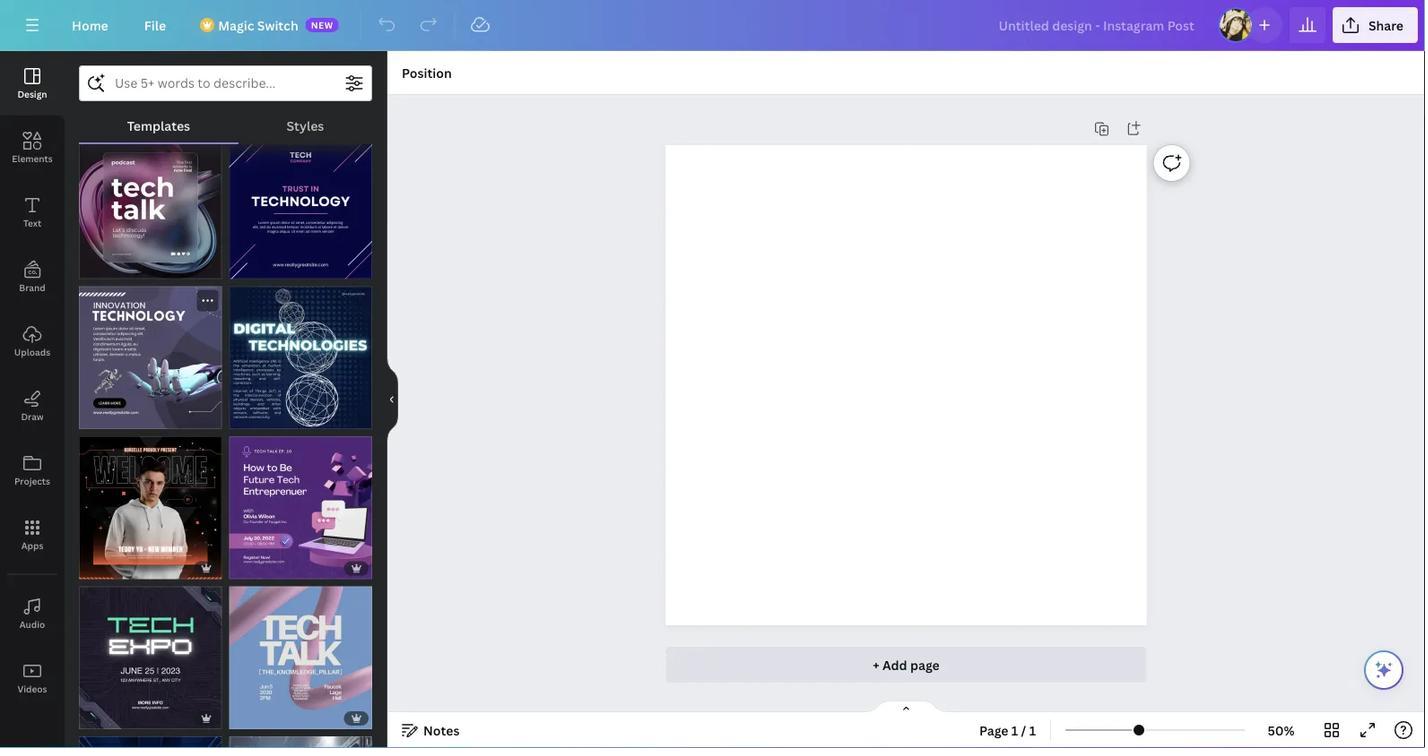 Task type: locate. For each thing, give the bounding box(es) containing it.
text
[[23, 217, 41, 229]]

0 horizontal spatial 1
[[1012, 723, 1018, 740]]

styles
[[286, 117, 324, 134]]

page
[[979, 723, 1009, 740]]

home link
[[57, 7, 123, 43]]

uploads
[[14, 346, 50, 358]]

navy pink and white modern technology instagram post group
[[229, 126, 372, 279]]

brand
[[19, 282, 45, 294]]

Use 5+ words to describe... search field
[[115, 66, 336, 100]]

hide image
[[387, 357, 398, 443]]

home
[[72, 17, 108, 34]]

modern abstract typography tech talk event instagram post group
[[229, 576, 372, 730]]

1 left /
[[1012, 723, 1018, 740]]

share button
[[1333, 7, 1418, 43]]

2 1 from the left
[[1029, 723, 1036, 740]]

position button
[[395, 58, 459, 87]]

apps button
[[0, 503, 65, 568]]

templates
[[127, 117, 190, 134]]

elements button
[[0, 116, 65, 180]]

1 right /
[[1029, 723, 1036, 740]]

position
[[402, 64, 452, 81]]

+ add page button
[[666, 648, 1147, 683]]

1 horizontal spatial 1
[[1029, 723, 1036, 740]]

draw
[[21, 411, 44, 423]]

canva assistant image
[[1373, 660, 1395, 682]]

black and red modern futuristic new member gamer instagram post group
[[79, 426, 222, 580]]

videos
[[18, 683, 47, 696]]

50%
[[1268, 723, 1295, 740]]

magic
[[218, 17, 254, 34]]

audio button
[[0, 582, 65, 647]]

Design title text field
[[984, 7, 1211, 43]]

blue geometrical digital technologies instagram post image
[[229, 287, 372, 430]]

purple white modern tech talk instagram post group
[[229, 426, 372, 580]]

futuristic sci-fi drama recap instagram post image
[[229, 737, 372, 749]]

show pages image
[[863, 701, 949, 715]]

1 1 from the left
[[1012, 723, 1018, 740]]

pink black photocentric neon tech talk podcast instagram post image
[[79, 136, 222, 279]]

audio
[[19, 619, 45, 631]]

1
[[1012, 723, 1018, 740], [1029, 723, 1036, 740]]

/
[[1021, 723, 1026, 740]]

switch
[[257, 17, 298, 34]]

50% button
[[1252, 717, 1310, 745]]

elements
[[12, 152, 53, 165]]

+
[[873, 657, 880, 674]]

uploads button
[[0, 309, 65, 374]]



Task type: describe. For each thing, give the bounding box(es) containing it.
black and red modern futuristic new member gamer instagram post image
[[79, 437, 222, 580]]

design
[[17, 88, 47, 100]]

blue modern game really great instagram post group
[[79, 727, 222, 749]]

magic switch
[[218, 17, 298, 34]]

purple white simple technology instagram post image
[[79, 287, 222, 430]]

black modern futuristic tech exhibition instagram post image
[[79, 587, 222, 730]]

page
[[910, 657, 940, 674]]

navy pink and white modern technology instagram post image
[[229, 136, 372, 279]]

notes button
[[395, 717, 467, 745]]

templates button
[[79, 109, 238, 143]]

pink black photocentric neon tech talk podcast instagram post group
[[79, 126, 222, 279]]

+ add page
[[873, 657, 940, 674]]

videos button
[[0, 647, 65, 711]]

new
[[311, 19, 333, 31]]

black modern futuristic tech exhibition instagram post group
[[79, 576, 222, 730]]

purple white simple technology instagram post group
[[79, 287, 222, 430]]

notes
[[423, 723, 460, 740]]

blue geometrical digital technologies instagram post group
[[229, 276, 372, 430]]

file button
[[130, 7, 180, 43]]

projects button
[[0, 439, 65, 503]]

purple white modern tech talk instagram post image
[[229, 437, 372, 580]]

futuristic sci-fi drama recap instagram post group
[[229, 727, 372, 749]]

side panel tab list
[[0, 51, 65, 711]]

text button
[[0, 180, 65, 245]]

apps
[[21, 540, 43, 552]]

design button
[[0, 51, 65, 116]]

add
[[883, 657, 907, 674]]

modern abstract typography tech talk event instagram post image
[[229, 587, 372, 730]]

styles button
[[238, 109, 372, 143]]

main menu bar
[[0, 0, 1425, 51]]

draw button
[[0, 374, 65, 439]]

file
[[144, 17, 166, 34]]

blue modern game really great instagram post image
[[79, 737, 222, 749]]

projects
[[14, 475, 50, 487]]

page 1 / 1
[[979, 723, 1036, 740]]

share
[[1369, 17, 1404, 34]]

brand button
[[0, 245, 65, 309]]



Task type: vqa. For each thing, say whether or not it's contained in the screenshot.
/
yes



